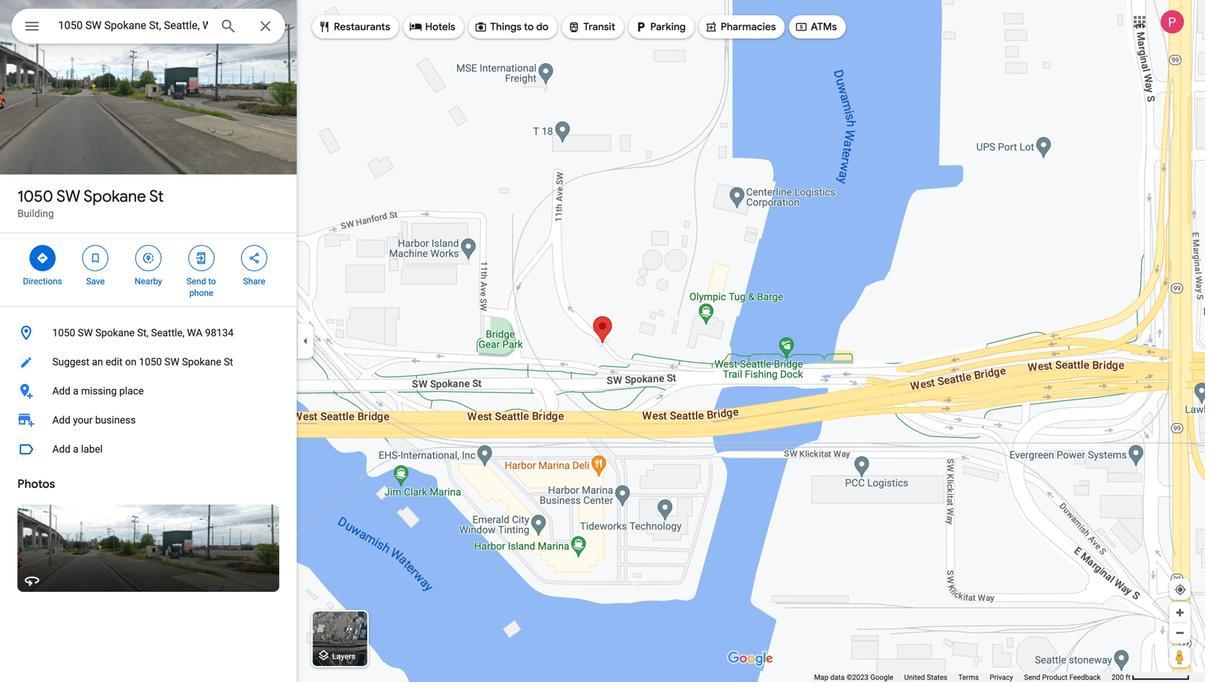 Task type: describe. For each thing, give the bounding box(es) containing it.

[[195, 250, 208, 266]]

share
[[243, 276, 265, 287]]

map data ©2023 google
[[814, 673, 894, 682]]


[[474, 19, 487, 35]]

suggest an edit on 1050 sw spokane st button
[[0, 348, 297, 377]]

add for add a missing place
[[52, 385, 71, 397]]

google maps element
[[0, 0, 1205, 682]]

do
[[536, 20, 549, 33]]

parking
[[650, 20, 686, 33]]

sw inside suggest an edit on 1050 sw spokane st button
[[164, 356, 180, 368]]

 button
[[12, 9, 52, 47]]

terms
[[959, 673, 979, 682]]

spokane for st,
[[95, 327, 135, 339]]


[[634, 19, 647, 35]]


[[795, 19, 808, 35]]

layers
[[332, 652, 356, 661]]

1050 sw spokane st, seattle, wa 98134 button
[[0, 319, 297, 348]]

transit
[[584, 20, 615, 33]]

place
[[119, 385, 144, 397]]

show street view coverage image
[[1170, 646, 1191, 668]]

collapse side panel image
[[298, 333, 314, 349]]

 restaurants
[[318, 19, 390, 35]]

spokane inside button
[[182, 356, 221, 368]]

footer inside google maps element
[[814, 673, 1112, 682]]

send product feedback
[[1024, 673, 1101, 682]]

atms
[[811, 20, 837, 33]]


[[318, 19, 331, 35]]


[[36, 250, 49, 266]]

1050 for st
[[17, 186, 53, 207]]

product
[[1042, 673, 1068, 682]]

united states
[[904, 673, 948, 682]]

zoom out image
[[1175, 628, 1186, 639]]

1050 inside button
[[139, 356, 162, 368]]

add for add your business
[[52, 414, 71, 426]]

200 ft
[[1112, 673, 1131, 682]]

spokane for st
[[84, 186, 146, 207]]


[[568, 19, 581, 35]]

seattle,
[[151, 327, 185, 339]]

send for send product feedback
[[1024, 673, 1041, 682]]

add a missing place
[[52, 385, 144, 397]]

your
[[73, 414, 93, 426]]


[[89, 250, 102, 266]]

feedback
[[1070, 673, 1101, 682]]

data
[[831, 673, 845, 682]]

add a label button
[[0, 435, 297, 464]]

nearby
[[135, 276, 162, 287]]

terms button
[[959, 673, 979, 682]]

200
[[1112, 673, 1124, 682]]

98134
[[205, 327, 234, 339]]

map
[[814, 673, 829, 682]]

send to phone
[[187, 276, 216, 298]]

1050 SW Spokane St, Seattle, WA 98134 field
[[12, 9, 285, 44]]

edit
[[106, 356, 123, 368]]

©2023
[[847, 673, 869, 682]]

label
[[81, 443, 103, 455]]

 things to do
[[474, 19, 549, 35]]

add a label
[[52, 443, 103, 455]]

a for missing
[[73, 385, 79, 397]]


[[23, 16, 41, 37]]

add a missing place button
[[0, 377, 297, 406]]

privacy button
[[990, 673, 1013, 682]]

ft
[[1126, 673, 1131, 682]]

 pharmacies
[[705, 19, 776, 35]]

hotels
[[425, 20, 455, 33]]



Task type: vqa. For each thing, say whether or not it's contained in the screenshot.


Task type: locate. For each thing, give the bounding box(es) containing it.
1050 inside "1050 sw spokane st building"
[[17, 186, 53, 207]]

0 vertical spatial send
[[187, 276, 206, 287]]

1 horizontal spatial send
[[1024, 673, 1041, 682]]

phone
[[189, 288, 213, 298]]

2 a from the top
[[73, 443, 79, 455]]

2 vertical spatial add
[[52, 443, 71, 455]]

st up 
[[149, 186, 164, 207]]

1 horizontal spatial to
[[524, 20, 534, 33]]

to left do
[[524, 20, 534, 33]]

save
[[86, 276, 105, 287]]

st inside button
[[224, 356, 233, 368]]

2 vertical spatial 1050
[[139, 356, 162, 368]]

to up phone
[[208, 276, 216, 287]]

1050 up "building"
[[17, 186, 53, 207]]

suggest an edit on 1050 sw spokane st
[[52, 356, 233, 368]]

spokane
[[84, 186, 146, 207], [95, 327, 135, 339], [182, 356, 221, 368]]

1 vertical spatial a
[[73, 443, 79, 455]]

suggest
[[52, 356, 89, 368]]

3 add from the top
[[52, 443, 71, 455]]

spokane inside button
[[95, 327, 135, 339]]

1 vertical spatial spokane
[[95, 327, 135, 339]]

0 vertical spatial add
[[52, 385, 71, 397]]

1 vertical spatial send
[[1024, 673, 1041, 682]]

0 vertical spatial to
[[524, 20, 534, 33]]

spokane down wa
[[182, 356, 221, 368]]

 atms
[[795, 19, 837, 35]]

1 vertical spatial st
[[224, 356, 233, 368]]

1 a from the top
[[73, 385, 79, 397]]

send for send to phone
[[187, 276, 206, 287]]

1050 inside button
[[52, 327, 75, 339]]

send product feedback button
[[1024, 673, 1101, 682]]


[[248, 250, 261, 266]]

building
[[17, 208, 54, 220]]

send inside button
[[1024, 673, 1041, 682]]

google
[[871, 673, 894, 682]]

0 vertical spatial a
[[73, 385, 79, 397]]

none field inside the 1050 sw spokane st, seattle, wa 98134 field
[[58, 17, 208, 34]]

directions
[[23, 276, 62, 287]]

an
[[92, 356, 103, 368]]

0 vertical spatial st
[[149, 186, 164, 207]]

0 vertical spatial spokane
[[84, 186, 146, 207]]

st,
[[137, 327, 149, 339]]

1050 sw spokane st, seattle, wa 98134
[[52, 327, 234, 339]]

add left your
[[52, 414, 71, 426]]

1050 sw spokane st main content
[[0, 0, 297, 682]]

1 vertical spatial 1050
[[52, 327, 75, 339]]

2 vertical spatial spokane
[[182, 356, 221, 368]]

1050 sw spokane st building
[[17, 186, 164, 220]]


[[705, 19, 718, 35]]

st inside "1050 sw spokane st building"
[[149, 186, 164, 207]]

a
[[73, 385, 79, 397], [73, 443, 79, 455]]

0 horizontal spatial send
[[187, 276, 206, 287]]

 search field
[[12, 9, 285, 47]]

1050 right on
[[139, 356, 162, 368]]

united
[[904, 673, 925, 682]]

sw inside 1050 sw spokane st, seattle, wa 98134 button
[[78, 327, 93, 339]]

1 horizontal spatial st
[[224, 356, 233, 368]]

pharmacies
[[721, 20, 776, 33]]

send left product
[[1024, 673, 1041, 682]]

business
[[95, 414, 136, 426]]

footer containing map data ©2023 google
[[814, 673, 1112, 682]]

to inside the send to phone
[[208, 276, 216, 287]]

a left "label"
[[73, 443, 79, 455]]

wa
[[187, 327, 203, 339]]

0 horizontal spatial to
[[208, 276, 216, 287]]

0 vertical spatial sw
[[56, 186, 80, 207]]

2 vertical spatial sw
[[164, 356, 180, 368]]

1 vertical spatial add
[[52, 414, 71, 426]]

 hotels
[[409, 19, 455, 35]]

0 vertical spatial 1050
[[17, 186, 53, 207]]

photos
[[17, 477, 55, 492]]


[[409, 19, 422, 35]]

1 add from the top
[[52, 385, 71, 397]]

zoom in image
[[1175, 607, 1186, 618]]

add inside button
[[52, 385, 71, 397]]

privacy
[[990, 673, 1013, 682]]

sw inside "1050 sw spokane st building"
[[56, 186, 80, 207]]

footer
[[814, 673, 1112, 682]]

a inside add a missing place button
[[73, 385, 79, 397]]

sw for st,
[[78, 327, 93, 339]]

add left "label"
[[52, 443, 71, 455]]

st down 98134
[[224, 356, 233, 368]]

things
[[490, 20, 522, 33]]

send up phone
[[187, 276, 206, 287]]

add for add a label
[[52, 443, 71, 455]]

to inside the  things to do
[[524, 20, 534, 33]]

spokane up 
[[84, 186, 146, 207]]

on
[[125, 356, 137, 368]]

add
[[52, 385, 71, 397], [52, 414, 71, 426], [52, 443, 71, 455]]

st
[[149, 186, 164, 207], [224, 356, 233, 368]]

a for label
[[73, 443, 79, 455]]

to
[[524, 20, 534, 33], [208, 276, 216, 287]]

spokane inside "1050 sw spokane st building"
[[84, 186, 146, 207]]

missing
[[81, 385, 117, 397]]


[[142, 250, 155, 266]]

0 horizontal spatial st
[[149, 186, 164, 207]]

sw for st
[[56, 186, 80, 207]]

1050 up suggest
[[52, 327, 75, 339]]

restaurants
[[334, 20, 390, 33]]

send inside the send to phone
[[187, 276, 206, 287]]

1 vertical spatial to
[[208, 276, 216, 287]]

send
[[187, 276, 206, 287], [1024, 673, 1041, 682]]

add inside button
[[52, 443, 71, 455]]

a inside add a label button
[[73, 443, 79, 455]]

add your business link
[[0, 406, 297, 435]]

1050 for st,
[[52, 327, 75, 339]]

 transit
[[568, 19, 615, 35]]

None field
[[58, 17, 208, 34]]

add down suggest
[[52, 385, 71, 397]]

states
[[927, 673, 948, 682]]

actions for 1050 sw spokane st region
[[0, 234, 297, 306]]

200 ft button
[[1112, 673, 1190, 682]]

show your location image
[[1174, 583, 1187, 597]]

united states button
[[904, 673, 948, 682]]

add your business
[[52, 414, 136, 426]]

1 vertical spatial sw
[[78, 327, 93, 339]]

spokane left st,
[[95, 327, 135, 339]]

a left missing
[[73, 385, 79, 397]]

1050
[[17, 186, 53, 207], [52, 327, 75, 339], [139, 356, 162, 368]]

google account: payton hansen  
(payton.hansen@adept.ai) image
[[1161, 10, 1184, 34]]

2 add from the top
[[52, 414, 71, 426]]

sw
[[56, 186, 80, 207], [78, 327, 93, 339], [164, 356, 180, 368]]

 parking
[[634, 19, 686, 35]]



